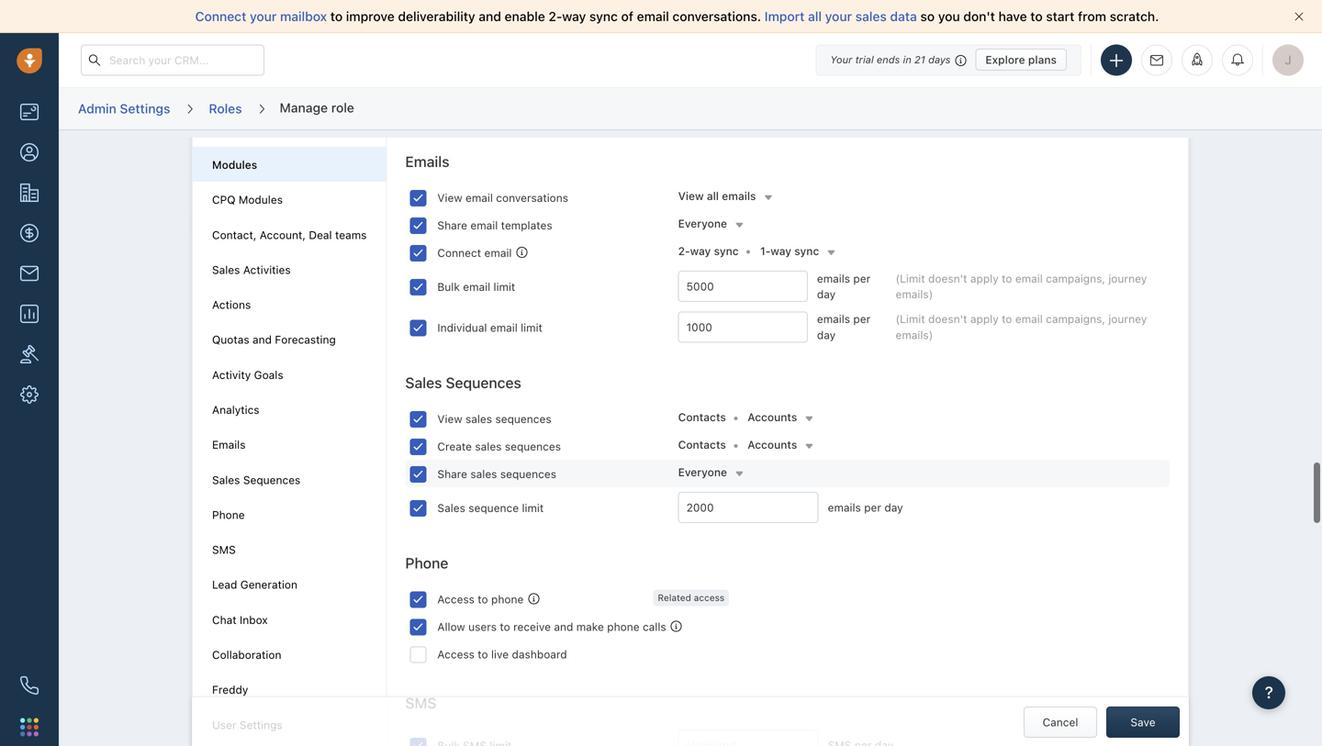 Task type: locate. For each thing, give the bounding box(es) containing it.
1 vertical spatial (limit
[[896, 313, 925, 326]]

phone left includes the ability to view and delete call recordings icon on the bottom left of the page
[[491, 593, 524, 606]]

1 vertical spatial sequences
[[505, 440, 561, 453]]

sync left 1-
[[714, 245, 739, 258]]

limit for sales sequences
[[522, 502, 544, 515]]

allow users to receive and make phone calls
[[437, 621, 666, 634]]

connect your mailbox to improve deliverability and enable 2-way sync of email conversations. import all your sales data so you don't have to start from scratch.
[[195, 9, 1159, 24]]

settings
[[120, 101, 170, 116], [240, 719, 283, 732]]

phone image
[[20, 677, 39, 695]]

0 vertical spatial phone
[[491, 593, 524, 606]]

sequences up create sales sequences
[[495, 413, 551, 426]]

2 emails) from the top
[[896, 328, 933, 341]]

1 apply from the top
[[970, 272, 999, 285]]

view sales sequences
[[437, 413, 551, 426]]

2 (limit doesn't apply to email campaigns, journey emails) from the top
[[896, 313, 1147, 341]]

don't
[[963, 9, 995, 24]]

1 everyone from the top
[[678, 217, 727, 230]]

3 enter value number field from the top
[[678, 492, 819, 523]]

0 horizontal spatial settings
[[120, 101, 170, 116]]

templates
[[501, 219, 552, 232]]

0 vertical spatial apply
[[970, 272, 999, 285]]

1 access from the top
[[437, 593, 475, 606]]

1 vertical spatial share
[[437, 468, 467, 481]]

(limit
[[896, 272, 925, 285], [896, 313, 925, 326]]

apply for bulk email limit
[[970, 272, 999, 285]]

2 campaigns, from the top
[[1046, 313, 1105, 326]]

1 campaigns, from the top
[[1046, 272, 1105, 285]]

sms link
[[212, 544, 236, 556]]

emails down "analytics" in the left bottom of the page
[[212, 439, 246, 451]]

enter value number field for emails
[[678, 271, 808, 302]]

1 horizontal spatial sms
[[405, 695, 437, 712]]

phone link
[[212, 509, 245, 521]]

emails up view email conversations
[[405, 153, 449, 170]]

0 vertical spatial accounts
[[748, 411, 797, 424]]

connect
[[195, 9, 246, 24], [437, 246, 481, 259]]

1 emails) from the top
[[896, 288, 933, 301]]

settings right user
[[240, 719, 283, 732]]

1 vertical spatial campaigns,
[[1046, 313, 1105, 326]]

1 (limit from the top
[[896, 272, 925, 285]]

way down the view all emails at the right of the page
[[690, 245, 711, 258]]

sequences down create sales sequences
[[500, 468, 556, 481]]

to
[[330, 9, 343, 24], [1030, 9, 1043, 24], [1002, 272, 1012, 285], [1002, 313, 1012, 326], [478, 593, 488, 606], [500, 621, 510, 634], [478, 648, 488, 661]]

1 contacts from the top
[[678, 411, 726, 424]]

0 horizontal spatial sms
[[212, 544, 236, 556]]

in
[[903, 54, 912, 66]]

1 vertical spatial connect
[[437, 246, 481, 259]]

modules right "cpq"
[[239, 193, 283, 206]]

0 vertical spatial settings
[[120, 101, 170, 116]]

0 vertical spatial access
[[437, 593, 475, 606]]

1 horizontal spatial sales sequences
[[405, 374, 521, 392]]

0 vertical spatial and
[[479, 9, 501, 24]]

sales
[[212, 263, 240, 276], [405, 374, 442, 392], [212, 474, 240, 486], [437, 502, 465, 515]]

1 vertical spatial doesn't
[[928, 313, 967, 326]]

modules up "cpq"
[[212, 158, 257, 171]]

1 vertical spatial access
[[437, 648, 475, 661]]

2 accounts from the top
[[748, 439, 797, 451]]

1 vertical spatial sequences
[[243, 474, 301, 486]]

sales down create sales sequences
[[470, 468, 497, 481]]

0 horizontal spatial connect
[[195, 9, 246, 24]]

1 horizontal spatial your
[[825, 9, 852, 24]]

all up 2-way sync
[[707, 190, 719, 202]]

2 apply from the top
[[970, 313, 999, 326]]

1 vertical spatial emails)
[[896, 328, 933, 341]]

(limit doesn't apply to email campaigns, journey emails)
[[896, 272, 1147, 301], [896, 313, 1147, 341]]

and left 'make'
[[554, 621, 573, 634]]

(limit for bulk email limit
[[896, 272, 925, 285]]

way for 1-way sync
[[771, 245, 791, 258]]

1 vertical spatial and
[[252, 333, 272, 346]]

1 vertical spatial everyone
[[678, 466, 727, 479]]

sync right 1-
[[794, 245, 819, 258]]

quotas
[[212, 333, 249, 346]]

2 vertical spatial emails per day
[[828, 501, 903, 514]]

day for emails
[[817, 288, 836, 301]]

share down create
[[437, 468, 467, 481]]

and left 'enable'
[[479, 9, 501, 24]]

contacts
[[678, 411, 726, 424], [678, 439, 726, 451]]

per for sales sequences
[[864, 501, 881, 514]]

sequences up share sales sequences
[[505, 440, 561, 453]]

contact, account, deal teams link
[[212, 228, 367, 241]]

1 vertical spatial per
[[853, 313, 871, 326]]

emails
[[405, 153, 449, 170], [212, 439, 246, 451]]

connect for connect your mailbox to improve deliverability and enable 2-way sync of email conversations. import all your sales data so you don't have to start from scratch.
[[195, 9, 246, 24]]

1 vertical spatial apply
[[970, 313, 999, 326]]

send email image
[[1150, 54, 1163, 66]]

2 vertical spatial per
[[864, 501, 881, 514]]

sales down view sales sequences
[[475, 440, 502, 453]]

1 your from the left
[[250, 9, 277, 24]]

admin settings
[[78, 101, 170, 116]]

per for emails
[[853, 272, 871, 285]]

sequences up view sales sequences
[[446, 374, 521, 392]]

1 horizontal spatial 2-
[[678, 245, 690, 258]]

sequences
[[446, 374, 521, 392], [243, 474, 301, 486]]

access down allow
[[437, 648, 475, 661]]

0 vertical spatial sequences
[[446, 374, 521, 392]]

users
[[468, 621, 497, 634]]

accounts for view sales sequences
[[748, 411, 797, 424]]

2 journey from the top
[[1108, 313, 1147, 326]]

0 vertical spatial modules
[[212, 158, 257, 171]]

0 vertical spatial emails)
[[896, 288, 933, 301]]

apply for individual email limit
[[970, 313, 999, 326]]

connect up bulk
[[437, 246, 481, 259]]

0 horizontal spatial sequences
[[243, 474, 301, 486]]

phone up access to phone
[[405, 555, 448, 572]]

deliverability
[[398, 9, 475, 24]]

campaigns, for individual email limit
[[1046, 313, 1105, 326]]

1 horizontal spatial settings
[[240, 719, 283, 732]]

1 (limit doesn't apply to email campaigns, journey emails) from the top
[[896, 272, 1147, 301]]

2 access from the top
[[437, 648, 475, 661]]

access to live dashboard
[[437, 648, 567, 661]]

1 horizontal spatial sync
[[714, 245, 739, 258]]

emails for sales sequence limit
[[828, 501, 861, 514]]

way right 2-way sync
[[771, 245, 791, 258]]

0 horizontal spatial phone
[[212, 509, 245, 521]]

access
[[694, 593, 725, 603]]

2 (limit from the top
[[896, 313, 925, 326]]

inbox
[[240, 614, 268, 626]]

0 vertical spatial share
[[437, 219, 467, 232]]

sales left the sequence
[[437, 502, 465, 515]]

0 vertical spatial (limit
[[896, 272, 925, 285]]

2 everyone from the top
[[678, 466, 727, 479]]

2 doesn't from the top
[[928, 313, 967, 326]]

emails) for bulk email limit
[[896, 288, 933, 301]]

1 vertical spatial phone
[[405, 555, 448, 572]]

dashboard
[[512, 648, 567, 661]]

limit right individual
[[521, 321, 543, 334]]

journey for individual email limit
[[1108, 313, 1147, 326]]

per
[[853, 272, 871, 285], [853, 313, 871, 326], [864, 501, 881, 514]]

limit right the sequence
[[522, 502, 544, 515]]

sales sequences down emails link
[[212, 474, 301, 486]]

1 accounts from the top
[[748, 411, 797, 424]]

1 vertical spatial enter value number field
[[678, 311, 808, 343]]

1 vertical spatial all
[[707, 190, 719, 202]]

view up create
[[437, 413, 462, 426]]

role
[[331, 100, 354, 115]]

admin settings link
[[77, 94, 171, 123]]

sequences for create sales sequences
[[505, 440, 561, 453]]

1 vertical spatial (limit doesn't apply to email campaigns, journey emails)
[[896, 313, 1147, 341]]

Unlimited number field
[[678, 730, 819, 746]]

cpq modules link
[[212, 193, 283, 206]]

0 vertical spatial doesn't
[[928, 272, 967, 285]]

0 vertical spatial 2-
[[549, 9, 562, 24]]

contacts for view sales sequences
[[678, 411, 726, 424]]

phone up sms link
[[212, 509, 245, 521]]

0 vertical spatial sales sequences
[[405, 374, 521, 392]]

explore
[[985, 53, 1025, 66]]

view up 2-way sync
[[678, 190, 704, 202]]

1 vertical spatial settings
[[240, 719, 283, 732]]

1 vertical spatial sales sequences
[[212, 474, 301, 486]]

2 horizontal spatial and
[[554, 621, 573, 634]]

your
[[250, 9, 277, 24], [825, 9, 852, 24]]

0 vertical spatial per
[[853, 272, 871, 285]]

2 share from the top
[[437, 468, 467, 481]]

1 horizontal spatial emails
[[405, 153, 449, 170]]

2 vertical spatial enter value number field
[[678, 492, 819, 523]]

contact,
[[212, 228, 257, 241]]

user settings
[[212, 719, 283, 732]]

2 vertical spatial day
[[884, 501, 903, 514]]

emails per day
[[817, 272, 871, 301], [817, 313, 871, 341], [828, 501, 903, 514]]

includes the ability to view and delete call recordings image
[[528, 594, 539, 605]]

0 horizontal spatial sync
[[589, 9, 618, 24]]

0 vertical spatial connect
[[195, 9, 246, 24]]

way right 'enable'
[[562, 9, 586, 24]]

sales left data
[[855, 9, 887, 24]]

settings right admin
[[120, 101, 170, 116]]

sales sequences up view sales sequences
[[405, 374, 521, 392]]

limit
[[494, 280, 515, 293], [521, 321, 543, 334], [522, 502, 544, 515]]

0 vertical spatial emails per day
[[817, 272, 871, 301]]

sales down individual
[[405, 374, 442, 392]]

0 horizontal spatial 2-
[[549, 9, 562, 24]]

limit up individual email limit
[[494, 280, 515, 293]]

actions
[[212, 298, 251, 311]]

access
[[437, 593, 475, 606], [437, 648, 475, 661]]

sync
[[589, 9, 618, 24], [714, 245, 739, 258], [794, 245, 819, 258]]

0 vertical spatial all
[[808, 9, 822, 24]]

0 vertical spatial sequences
[[495, 413, 551, 426]]

accounts
[[748, 411, 797, 424], [748, 439, 797, 451]]

campaigns,
[[1046, 272, 1105, 285], [1046, 313, 1105, 326]]

emails)
[[896, 288, 933, 301], [896, 328, 933, 341]]

share for share sales sequences
[[437, 468, 467, 481]]

and
[[479, 9, 501, 24], [252, 333, 272, 346], [554, 621, 573, 634]]

1 journey from the top
[[1108, 272, 1147, 285]]

sales up create sales sequences
[[465, 413, 492, 426]]

user
[[212, 719, 236, 732]]

admin
[[78, 101, 116, 116]]

access for access to live dashboard
[[437, 648, 475, 661]]

1 share from the top
[[437, 219, 467, 232]]

access up allow
[[437, 593, 475, 606]]

0 vertical spatial (limit doesn't apply to email campaigns, journey emails)
[[896, 272, 1147, 301]]

doesn't
[[928, 272, 967, 285], [928, 313, 967, 326]]

2 horizontal spatial way
[[771, 245, 791, 258]]

2- right 'enable'
[[549, 9, 562, 24]]

2- down the view all emails at the right of the page
[[678, 245, 690, 258]]

chat inbox link
[[212, 614, 268, 626]]

your up your
[[825, 9, 852, 24]]

1 enter value number field from the top
[[678, 271, 808, 302]]

day
[[817, 288, 836, 301], [817, 328, 836, 341], [884, 501, 903, 514]]

Enter value number field
[[678, 271, 808, 302], [678, 311, 808, 343], [678, 492, 819, 523]]

1 horizontal spatial way
[[690, 245, 711, 258]]

0 vertical spatial day
[[817, 288, 836, 301]]

0 vertical spatial campaigns,
[[1046, 272, 1105, 285]]

sequences down emails link
[[243, 474, 301, 486]]

roles
[[209, 101, 242, 116]]

1 horizontal spatial phone
[[607, 621, 640, 634]]

connect up search your crm... text field
[[195, 9, 246, 24]]

emails for bulk email limit
[[817, 272, 850, 285]]

share up connect email
[[437, 219, 467, 232]]

sms
[[212, 544, 236, 556], [405, 695, 437, 712]]

0 horizontal spatial all
[[707, 190, 719, 202]]

1 horizontal spatial sequences
[[446, 374, 521, 392]]

way
[[562, 9, 586, 24], [690, 245, 711, 258], [771, 245, 791, 258]]

1 vertical spatial emails
[[212, 439, 246, 451]]

1 vertical spatial contacts
[[678, 439, 726, 451]]

create sales sequences
[[437, 440, 561, 453]]

2 horizontal spatial sync
[[794, 245, 819, 258]]

0 vertical spatial phone
[[212, 509, 245, 521]]

manage
[[280, 100, 328, 115]]

view for emails
[[437, 191, 462, 204]]

2 contacts from the top
[[678, 439, 726, 451]]

0 vertical spatial enter value number field
[[678, 271, 808, 302]]

sales sequences link
[[212, 474, 301, 486]]

share email templates
[[437, 219, 552, 232]]

0 vertical spatial everyone
[[678, 217, 727, 230]]

1 horizontal spatial connect
[[437, 246, 481, 259]]

2 vertical spatial and
[[554, 621, 573, 634]]

(limit doesn't apply to email campaigns, journey emails) for individual email limit
[[896, 313, 1147, 341]]

1 doesn't from the top
[[928, 272, 967, 285]]

close image
[[1295, 12, 1304, 21]]

sync left of on the left
[[589, 9, 618, 24]]

2-
[[549, 9, 562, 24], [678, 245, 690, 258]]

your left mailbox
[[250, 9, 277, 24]]

doesn't for bulk email limit
[[928, 272, 967, 285]]

2 vertical spatial sequences
[[500, 468, 556, 481]]

1 vertical spatial accounts
[[748, 439, 797, 451]]

view up the share email templates
[[437, 191, 462, 204]]

2 vertical spatial limit
[[522, 502, 544, 515]]

activity
[[212, 368, 251, 381]]

phone left the calls
[[607, 621, 640, 634]]

all right import
[[808, 9, 822, 24]]

forecasting
[[275, 333, 336, 346]]

0 vertical spatial contacts
[[678, 411, 726, 424]]

0 vertical spatial limit
[[494, 280, 515, 293]]

1 vertical spatial sms
[[405, 695, 437, 712]]

start
[[1046, 9, 1075, 24]]

emails
[[722, 190, 756, 202], [817, 272, 850, 285], [817, 313, 850, 326], [828, 501, 861, 514]]

phone
[[212, 509, 245, 521], [405, 555, 448, 572]]

1 vertical spatial 2-
[[678, 245, 690, 258]]

0 vertical spatial journey
[[1108, 272, 1147, 285]]

and right quotas
[[252, 333, 272, 346]]

manage role
[[280, 100, 354, 115]]

phone element
[[11, 667, 48, 704]]

save
[[1131, 716, 1156, 729]]

collaboration
[[212, 649, 281, 661]]

1 vertical spatial journey
[[1108, 313, 1147, 326]]

0 horizontal spatial your
[[250, 9, 277, 24]]

bulk email limit
[[437, 280, 515, 293]]

sales up actions link
[[212, 263, 240, 276]]



Task type: describe. For each thing, give the bounding box(es) containing it.
2 your from the left
[[825, 9, 852, 24]]

deal
[[309, 228, 332, 241]]

1 vertical spatial day
[[817, 328, 836, 341]]

properties image
[[20, 345, 39, 364]]

doesn't for individual email limit
[[928, 313, 967, 326]]

1 vertical spatial limit
[[521, 321, 543, 334]]

chat
[[212, 614, 237, 626]]

explore plans
[[985, 53, 1057, 66]]

emails) for individual email limit
[[896, 328, 933, 341]]

settings for admin settings
[[120, 101, 170, 116]]

connect for connect email
[[437, 246, 481, 259]]

accounts for create sales sequences
[[748, 439, 797, 451]]

teams
[[335, 228, 367, 241]]

bulk
[[437, 280, 460, 293]]

lead generation link
[[212, 579, 297, 591]]

analytics
[[212, 403, 259, 416]]

sales for view sales sequences
[[465, 413, 492, 426]]

save button
[[1106, 707, 1180, 738]]

lead
[[212, 579, 237, 591]]

everyone for share sales sequences
[[678, 466, 727, 479]]

view for sales sequences
[[437, 413, 462, 426]]

create
[[437, 440, 472, 453]]

conversations.
[[672, 9, 761, 24]]

emails link
[[212, 439, 246, 451]]

1 horizontal spatial phone
[[405, 555, 448, 572]]

explore plans link
[[975, 49, 1067, 71]]

0 horizontal spatial emails
[[212, 439, 246, 451]]

1 horizontal spatial and
[[479, 9, 501, 24]]

share sales sequences
[[437, 468, 556, 481]]

settings for user settings
[[240, 719, 283, 732]]

goals
[[254, 368, 283, 381]]

view email conversations
[[437, 191, 568, 204]]

roles link
[[208, 94, 243, 123]]

1 horizontal spatial all
[[808, 9, 822, 24]]

sync for 1-way sync
[[794, 245, 819, 258]]

1 vertical spatial modules
[[239, 193, 283, 206]]

individual
[[437, 321, 487, 334]]

1 vertical spatial phone
[[607, 621, 640, 634]]

(limit doesn't apply to email campaigns, journey emails) for bulk email limit
[[896, 272, 1147, 301]]

way for 2-way sync
[[690, 245, 711, 258]]

contact, account, deal teams
[[212, 228, 367, 241]]

0 horizontal spatial sales sequences
[[212, 474, 301, 486]]

sales for share sales sequences
[[470, 468, 497, 481]]

cpq modules
[[212, 193, 283, 206]]

activity goals link
[[212, 368, 283, 381]]

1-
[[760, 245, 771, 258]]

0 vertical spatial emails
[[405, 153, 449, 170]]

(limit for individual email limit
[[896, 313, 925, 326]]

limit for emails
[[494, 280, 515, 293]]

sales sequence limit
[[437, 502, 544, 515]]

plans
[[1028, 53, 1057, 66]]

ends
[[877, 54, 900, 66]]

1-way sync
[[760, 245, 819, 258]]

1 vertical spatial emails per day
[[817, 313, 871, 341]]

your trial ends in 21 days
[[830, 54, 951, 66]]

sequences for view sales sequences
[[495, 413, 551, 426]]

individual email limit
[[437, 321, 543, 334]]

user settings link
[[212, 719, 283, 732]]

of
[[621, 9, 633, 24]]

calls
[[643, 621, 666, 634]]

sequence
[[468, 502, 519, 515]]

activities
[[243, 263, 291, 276]]

scratch.
[[1110, 9, 1159, 24]]

to use the built-in phone dialer or phone apps built from our marketplace, enable this permission image
[[671, 621, 682, 632]]

activity goals
[[212, 368, 283, 381]]

actions link
[[212, 298, 251, 311]]

freddy link
[[212, 684, 248, 696]]

sequences for share sales sequences
[[500, 468, 556, 481]]

enable
[[505, 9, 545, 24]]

0 horizontal spatial phone
[[491, 593, 524, 606]]

emails per day for emails
[[817, 272, 871, 301]]

what's new image
[[1191, 53, 1204, 66]]

campaigns, for bulk email limit
[[1046, 272, 1105, 285]]

related
[[658, 593, 691, 603]]

emails per day for sales sequences
[[828, 501, 903, 514]]

allow
[[437, 621, 465, 634]]

chat inbox
[[212, 614, 268, 626]]

2 enter value number field from the top
[[678, 311, 808, 343]]

journey for bulk email limit
[[1108, 272, 1147, 285]]

0 horizontal spatial and
[[252, 333, 272, 346]]

import all your sales data link
[[765, 9, 920, 24]]

cpq
[[212, 193, 235, 206]]

your
[[830, 54, 852, 66]]

for users who've connected their email, unchecking this option will disconnect their mailbox from the crm image
[[516, 247, 527, 258]]

share for share email templates
[[437, 219, 467, 232]]

generation
[[240, 579, 297, 591]]

0 vertical spatial sms
[[212, 544, 236, 556]]

have
[[998, 9, 1027, 24]]

so
[[920, 9, 935, 24]]

from
[[1078, 9, 1106, 24]]

freddy
[[212, 684, 248, 696]]

live
[[491, 648, 509, 661]]

sync for 2-way sync
[[714, 245, 739, 258]]

day for sales sequences
[[884, 501, 903, 514]]

contacts for create sales sequences
[[678, 439, 726, 451]]

quotas and forecasting
[[212, 333, 336, 346]]

data
[[890, 9, 917, 24]]

cancel button
[[1024, 707, 1097, 738]]

you
[[938, 9, 960, 24]]

connect your mailbox link
[[195, 9, 330, 24]]

cancel
[[1043, 716, 1078, 729]]

access to phone
[[437, 593, 524, 606]]

sales activities
[[212, 263, 291, 276]]

0 horizontal spatial way
[[562, 9, 586, 24]]

access for access to phone
[[437, 593, 475, 606]]

related access
[[658, 593, 725, 603]]

everyone for share email templates
[[678, 217, 727, 230]]

enter value number field for sales sequences
[[678, 492, 819, 523]]

make
[[576, 621, 604, 634]]

Search your CRM... text field
[[81, 45, 264, 76]]

days
[[928, 54, 951, 66]]

connect email
[[437, 246, 512, 259]]

emails for individual email limit
[[817, 313, 850, 326]]

collaboration link
[[212, 649, 281, 661]]

sales for create sales sequences
[[475, 440, 502, 453]]

lead generation
[[212, 579, 297, 591]]

2-way sync
[[678, 245, 739, 258]]

freshworks switcher image
[[20, 718, 39, 737]]

receive
[[513, 621, 551, 634]]

quotas and forecasting link
[[212, 333, 336, 346]]

sales up phone link
[[212, 474, 240, 486]]

analytics link
[[212, 403, 259, 416]]



Task type: vqa. For each thing, say whether or not it's contained in the screenshot.
import
yes



